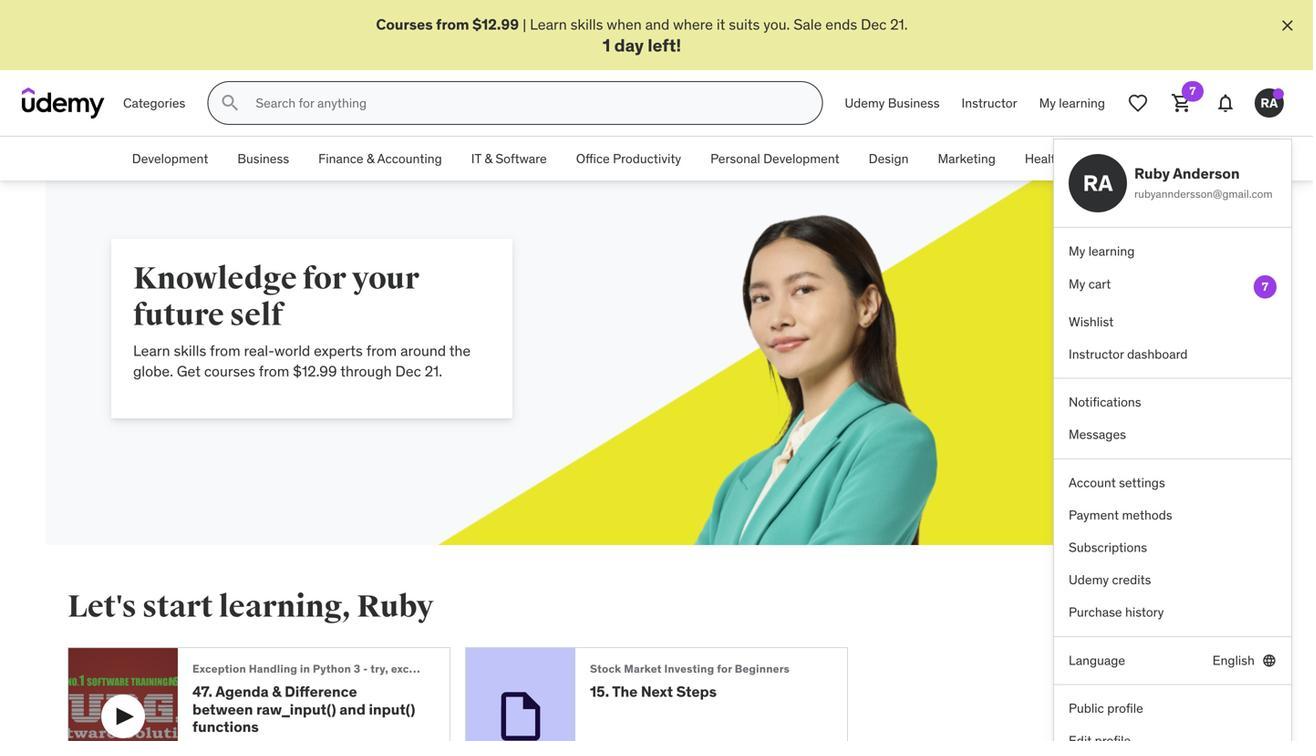 Task type: describe. For each thing, give the bounding box(es) containing it.
exception
[[192, 662, 246, 676]]

accounting
[[377, 150, 442, 167]]

1 development from the left
[[132, 150, 208, 167]]

-
[[363, 662, 368, 676]]

design link
[[854, 137, 923, 181]]

development link
[[117, 137, 223, 181]]

health
[[1025, 150, 1063, 167]]

2 development from the left
[[763, 150, 840, 167]]

learning,
[[219, 588, 351, 626]]

agenda
[[215, 683, 269, 701]]

2 vertical spatial my learning link
[[1165, 589, 1246, 633]]

world
[[274, 342, 310, 360]]

self
[[230, 297, 283, 334]]

ra for ra
[[1261, 95, 1278, 111]]

ra link
[[1247, 81, 1291, 125]]

payment methods
[[1069, 507, 1172, 523]]

from up through at the left of the page
[[366, 342, 397, 360]]

left!
[[648, 34, 681, 56]]

the
[[449, 342, 471, 360]]

1
[[603, 34, 610, 56]]

finally
[[461, 662, 494, 676]]

business link
[[223, 137, 304, 181]]

knowledge for your future self learn skills from real-world experts from around the globe. get courses from $12.99 through dec 21.
[[133, 260, 471, 381]]

7 link
[[1160, 81, 1204, 125]]

rubyanndersson@gmail.com
[[1134, 187, 1273, 201]]

finance & accounting link
[[304, 137, 457, 181]]

language
[[1069, 652, 1125, 669]]

shopping cart with 7 items image
[[1171, 92, 1193, 114]]

in
[[300, 662, 310, 676]]

history
[[1125, 604, 1164, 621]]

ra for my learning
[[1083, 169, 1113, 197]]

skills inside knowledge for your future self learn skills from real-world experts from around the globe. get courses from $12.99 through dec 21.
[[174, 342, 206, 360]]

subscriptions link
[[1054, 532, 1291, 564]]

1 vertical spatial business
[[237, 150, 289, 167]]

learn inside courses from $12.99 | learn skills when and where it suits you. sale ends dec 21. 1 day left!
[[530, 15, 567, 34]]

market
[[624, 662, 662, 676]]

& for software
[[485, 150, 492, 167]]

learning for the my learning link to the middle
[[1089, 243, 1135, 260]]

settings
[[1119, 474, 1165, 491]]

finance
[[318, 150, 363, 167]]

else,
[[433, 662, 458, 676]]

1 horizontal spatial business
[[888, 95, 940, 111]]

1 vertical spatial ruby
[[357, 588, 434, 626]]

submit search image
[[219, 92, 241, 114]]

15. the next steps link
[[590, 683, 818, 701]]

wishlist link
[[1054, 306, 1291, 338]]

account settings
[[1069, 474, 1165, 491]]

dashboard
[[1127, 346, 1188, 363]]

you have alerts image
[[1273, 89, 1284, 100]]

instructor for instructor dashboard
[[1069, 346, 1124, 363]]

courses from $12.99 | learn skills when and where it suits you. sale ends dec 21. 1 day left!
[[376, 15, 908, 56]]

raw_input()
[[256, 700, 336, 719]]

and inside 'exception handling in python 3 - try, except, else, finally 47. agenda & difference between raw_input() and input() functions'
[[339, 700, 366, 719]]

experts
[[314, 342, 363, 360]]

functions
[[192, 718, 259, 736]]

0 vertical spatial my learning link
[[1028, 81, 1116, 125]]

future
[[133, 297, 224, 334]]

ruby inside ruby anderson rubyanndersson@gmail.com
[[1134, 164, 1170, 183]]

ends
[[826, 15, 857, 34]]

methods
[[1122, 507, 1172, 523]]

anderson
[[1173, 164, 1240, 183]]

instructor link
[[951, 81, 1028, 125]]

purchase
[[1069, 604, 1122, 621]]

office productivity
[[576, 150, 681, 167]]

wishlist
[[1069, 314, 1114, 330]]

udemy business link
[[834, 81, 951, 125]]

real-
[[244, 342, 274, 360]]

handling
[[249, 662, 297, 676]]

it & software
[[471, 150, 547, 167]]

public profile link
[[1054, 692, 1291, 725]]

next
[[641, 683, 673, 701]]

between
[[192, 700, 253, 719]]

my for the my learning link to the middle
[[1069, 243, 1085, 260]]

profile
[[1107, 700, 1143, 717]]

skills inside courses from $12.99 | learn skills when and where it suits you. sale ends dec 21. 1 day left!
[[571, 15, 603, 34]]

learning for the topmost the my learning link
[[1059, 95, 1105, 111]]

messages link
[[1054, 419, 1291, 451]]

|
[[523, 15, 526, 34]]

let's
[[67, 588, 137, 626]]

udemy image
[[22, 88, 105, 119]]

beginners
[[735, 662, 790, 676]]

courses
[[376, 15, 433, 34]]

account
[[1069, 474, 1116, 491]]

software
[[495, 150, 547, 167]]

purchase history link
[[1054, 597, 1291, 629]]

try,
[[370, 662, 388, 676]]

courses
[[204, 362, 255, 381]]

health & fitness
[[1025, 150, 1118, 167]]

stock market investing for beginners 15. the next steps
[[590, 662, 790, 701]]

instructor dashboard
[[1069, 346, 1188, 363]]

personal development
[[710, 150, 840, 167]]

my learning for the topmost the my learning link
[[1039, 95, 1105, 111]]



Task type: vqa. For each thing, say whether or not it's contained in the screenshot.
PAYMENT METHODS
yes



Task type: locate. For each thing, give the bounding box(es) containing it.
21. inside knowledge for your future self learn skills from real-world experts from around the globe. get courses from $12.99 through dec 21.
[[425, 362, 442, 381]]

dec inside courses from $12.99 | learn skills when and where it suits you. sale ends dec 21. 1 day left!
[[861, 15, 887, 34]]

1 vertical spatial and
[[339, 700, 366, 719]]

payment
[[1069, 507, 1119, 523]]

1 vertical spatial 7
[[1262, 279, 1269, 294]]

credits
[[1112, 572, 1151, 588]]

1 vertical spatial my learning
[[1069, 243, 1135, 260]]

knowledge
[[133, 260, 297, 298]]

steps
[[676, 683, 717, 701]]

ruby
[[1134, 164, 1170, 183], [357, 588, 434, 626]]

1 horizontal spatial 7
[[1262, 279, 1269, 294]]

0 vertical spatial and
[[645, 15, 670, 34]]

1 horizontal spatial instructor
[[1069, 346, 1124, 363]]

dec inside knowledge for your future self learn skills from real-world experts from around the globe. get courses from $12.99 through dec 21.
[[395, 362, 421, 381]]

0 horizontal spatial ruby
[[357, 588, 434, 626]]

learn right |
[[530, 15, 567, 34]]

instructor for instructor
[[962, 95, 1017, 111]]

marketing
[[938, 150, 996, 167]]

dec down around
[[395, 362, 421, 381]]

udemy up purchase
[[1069, 572, 1109, 588]]

learning for the bottommost the my learning link
[[1188, 601, 1246, 620]]

my left cart
[[1069, 276, 1085, 292]]

$12.99 down world
[[293, 362, 337, 381]]

globe.
[[133, 362, 173, 381]]

business up the design
[[888, 95, 940, 111]]

it
[[717, 15, 725, 34]]

learning up the english
[[1188, 601, 1246, 620]]

close image
[[1278, 16, 1297, 35]]

1 horizontal spatial dec
[[861, 15, 887, 34]]

personal development link
[[696, 137, 854, 181]]

0 vertical spatial my learning
[[1039, 95, 1105, 111]]

learn inside knowledge for your future self learn skills from real-world experts from around the globe. get courses from $12.99 through dec 21.
[[133, 342, 170, 360]]

instructor up the marketing
[[962, 95, 1017, 111]]

$12.99
[[473, 15, 519, 34], [293, 362, 337, 381]]

udemy for udemy business
[[845, 95, 885, 111]]

ra down fitness
[[1083, 169, 1113, 197]]

for left your
[[303, 260, 346, 298]]

21. down around
[[425, 362, 442, 381]]

productivity
[[613, 150, 681, 167]]

it
[[471, 150, 481, 167]]

investing
[[664, 662, 714, 676]]

udemy
[[845, 95, 885, 111], [1069, 572, 1109, 588]]

my up my cart
[[1069, 243, 1085, 260]]

0 vertical spatial 21.
[[890, 15, 908, 34]]

0 horizontal spatial and
[[339, 700, 366, 719]]

1 vertical spatial dec
[[395, 362, 421, 381]]

let's start learning, ruby
[[67, 588, 434, 626]]

office productivity link
[[561, 137, 696, 181]]

0 horizontal spatial for
[[303, 260, 346, 298]]

categories button
[[112, 81, 196, 125]]

0 vertical spatial ra
[[1261, 95, 1278, 111]]

skills
[[571, 15, 603, 34], [174, 342, 206, 360]]

from down real-
[[259, 362, 289, 381]]

& right finance
[[367, 150, 374, 167]]

purchase history
[[1069, 604, 1164, 621]]

marketing link
[[923, 137, 1010, 181]]

2 vertical spatial my learning
[[1165, 601, 1246, 620]]

for up 15. the next steps link on the bottom
[[717, 662, 732, 676]]

udemy credits link
[[1054, 564, 1291, 597]]

21. inside courses from $12.99 | learn skills when and where it suits you. sale ends dec 21. 1 day left!
[[890, 15, 908, 34]]

ra right '7' link
[[1261, 95, 1278, 111]]

design
[[869, 150, 909, 167]]

0 horizontal spatial udemy
[[845, 95, 885, 111]]

ra
[[1261, 95, 1278, 111], [1083, 169, 1113, 197]]

0 vertical spatial learn
[[530, 15, 567, 34]]

0 horizontal spatial $12.99
[[293, 362, 337, 381]]

learn up globe. at the left of the page
[[133, 342, 170, 360]]

learning up cart
[[1089, 243, 1135, 260]]

my learning link up health & fitness
[[1028, 81, 1116, 125]]

0 vertical spatial $12.99
[[473, 15, 519, 34]]

0 horizontal spatial ra
[[1083, 169, 1113, 197]]

my learning link up the english
[[1165, 589, 1246, 633]]

1 vertical spatial instructor
[[1069, 346, 1124, 363]]

0 vertical spatial ruby
[[1134, 164, 1170, 183]]

except,
[[391, 662, 430, 676]]

& right it
[[485, 150, 492, 167]]

1 vertical spatial ra
[[1083, 169, 1113, 197]]

2 vertical spatial learning
[[1188, 601, 1246, 620]]

my learning down "udemy credits" link
[[1165, 601, 1246, 620]]

from inside courses from $12.99 | learn skills when and where it suits you. sale ends dec 21. 1 day left!
[[436, 15, 469, 34]]

my learning up cart
[[1069, 243, 1135, 260]]

my for the bottommost the my learning link
[[1165, 601, 1185, 620]]

my
[[1039, 95, 1056, 111], [1069, 243, 1085, 260], [1069, 276, 1085, 292], [1165, 601, 1185, 620]]

through
[[340, 362, 392, 381]]

1 vertical spatial $12.99
[[293, 362, 337, 381]]

your
[[352, 260, 419, 298]]

payment methods link
[[1054, 499, 1291, 532]]

$12.99 inside courses from $12.99 | learn skills when and where it suits you. sale ends dec 21. 1 day left!
[[473, 15, 519, 34]]

1 horizontal spatial ruby
[[1134, 164, 1170, 183]]

development
[[132, 150, 208, 167], [763, 150, 840, 167]]

udemy credits
[[1069, 572, 1151, 588]]

and up left!
[[645, 15, 670, 34]]

0 vertical spatial for
[[303, 260, 346, 298]]

1 horizontal spatial for
[[717, 662, 732, 676]]

21.
[[890, 15, 908, 34], [425, 362, 442, 381]]

& for accounting
[[367, 150, 374, 167]]

and inside courses from $12.99 | learn skills when and where it suits you. sale ends dec 21. 1 day left!
[[645, 15, 670, 34]]

$12.99 left |
[[473, 15, 519, 34]]

development right personal
[[763, 150, 840, 167]]

1 horizontal spatial learn
[[530, 15, 567, 34]]

& inside 'exception handling in python 3 - try, except, else, finally 47. agenda & difference between raw_input() and input() functions'
[[272, 683, 281, 701]]

0 vertical spatial dec
[[861, 15, 887, 34]]

my learning
[[1039, 95, 1105, 111], [1069, 243, 1135, 260], [1165, 601, 1246, 620]]

subscriptions
[[1069, 539, 1147, 556]]

0 horizontal spatial instructor
[[962, 95, 1017, 111]]

my learning for the my learning link to the middle
[[1069, 243, 1135, 260]]

from right courses
[[436, 15, 469, 34]]

exception handling in python 3 - try, except, else, finally 47. agenda & difference between raw_input() and input() functions
[[192, 662, 494, 736]]

1 vertical spatial skills
[[174, 342, 206, 360]]

public
[[1069, 700, 1104, 717]]

skills up 1 at top left
[[571, 15, 603, 34]]

Search for anything text field
[[252, 88, 800, 119]]

my learning for the bottommost the my learning link
[[1165, 601, 1246, 620]]

for inside stock market investing for beginners 15. the next steps
[[717, 662, 732, 676]]

ruby up except,
[[357, 588, 434, 626]]

learning left wishlist 'icon'
[[1059, 95, 1105, 111]]

0 horizontal spatial skills
[[174, 342, 206, 360]]

and left input()
[[339, 700, 366, 719]]

0 horizontal spatial 21.
[[425, 362, 442, 381]]

0 horizontal spatial dec
[[395, 362, 421, 381]]

0 vertical spatial instructor
[[962, 95, 1017, 111]]

my learning link down the rubyanndersson@gmail.com
[[1054, 235, 1291, 268]]

wishlist image
[[1127, 92, 1149, 114]]

sale
[[794, 15, 822, 34]]

input()
[[369, 700, 415, 719]]

1 horizontal spatial development
[[763, 150, 840, 167]]

1 vertical spatial learning
[[1089, 243, 1135, 260]]

& down handling
[[272, 683, 281, 701]]

0 horizontal spatial development
[[132, 150, 208, 167]]

0 vertical spatial udemy
[[845, 95, 885, 111]]

0 vertical spatial business
[[888, 95, 940, 111]]

& for fitness
[[1066, 150, 1074, 167]]

1 horizontal spatial udemy
[[1069, 572, 1109, 588]]

47. agenda & difference between raw_input() and input() functions link
[[192, 683, 420, 736]]

my cart
[[1069, 276, 1111, 292]]

personal
[[710, 150, 760, 167]]

0 horizontal spatial business
[[237, 150, 289, 167]]

it & software link
[[457, 137, 561, 181]]

you.
[[763, 15, 790, 34]]

udemy up the design
[[845, 95, 885, 111]]

0 horizontal spatial 7
[[1190, 84, 1196, 98]]

0 horizontal spatial learn
[[133, 342, 170, 360]]

7
[[1190, 84, 1196, 98], [1262, 279, 1269, 294]]

suits
[[729, 15, 760, 34]]

notifications link
[[1054, 386, 1291, 419]]

1 horizontal spatial and
[[645, 15, 670, 34]]

office
[[576, 150, 610, 167]]

47.
[[192, 683, 212, 701]]

xsmall image
[[1262, 652, 1277, 670]]

15.
[[590, 683, 609, 701]]

1 vertical spatial learn
[[133, 342, 170, 360]]

0 vertical spatial learning
[[1059, 95, 1105, 111]]

&
[[367, 150, 374, 167], [485, 150, 492, 167], [1066, 150, 1074, 167], [272, 683, 281, 701]]

1 horizontal spatial 21.
[[890, 15, 908, 34]]

1 horizontal spatial $12.99
[[473, 15, 519, 34]]

1 vertical spatial udemy
[[1069, 572, 1109, 588]]

udemy for udemy credits
[[1069, 572, 1109, 588]]

business
[[888, 95, 940, 111], [237, 150, 289, 167]]

my learning link
[[1028, 81, 1116, 125], [1054, 235, 1291, 268], [1165, 589, 1246, 633]]

learn
[[530, 15, 567, 34], [133, 342, 170, 360]]

business down submit search image
[[237, 150, 289, 167]]

my right history at the bottom
[[1165, 601, 1185, 620]]

$12.99 inside knowledge for your future self learn skills from real-world experts from around the globe. get courses from $12.99 through dec 21.
[[293, 362, 337, 381]]

instructor inside 'link'
[[962, 95, 1017, 111]]

notifications
[[1069, 394, 1141, 410]]

ruby left anderson
[[1134, 164, 1170, 183]]

categories
[[123, 95, 185, 111]]

finance & accounting
[[318, 150, 442, 167]]

public profile
[[1069, 700, 1143, 717]]

from
[[436, 15, 469, 34], [210, 342, 240, 360], [366, 342, 397, 360], [259, 362, 289, 381]]

1 horizontal spatial ra
[[1261, 95, 1278, 111]]

where
[[673, 15, 713, 34]]

0 vertical spatial 7
[[1190, 84, 1196, 98]]

dec right the ends
[[861, 15, 887, 34]]

1 vertical spatial 21.
[[425, 362, 442, 381]]

start
[[142, 588, 213, 626]]

python
[[313, 662, 351, 676]]

21. right the ends
[[890, 15, 908, 34]]

english
[[1213, 652, 1255, 669]]

get
[[177, 362, 201, 381]]

ruby anderson rubyanndersson@gmail.com
[[1134, 164, 1273, 201]]

skills up get at left
[[174, 342, 206, 360]]

0 vertical spatial skills
[[571, 15, 603, 34]]

1 vertical spatial for
[[717, 662, 732, 676]]

my up "health"
[[1039, 95, 1056, 111]]

fitness
[[1077, 150, 1118, 167]]

& right "health"
[[1066, 150, 1074, 167]]

1 horizontal spatial skills
[[571, 15, 603, 34]]

my for the topmost the my learning link
[[1039, 95, 1056, 111]]

and
[[645, 15, 670, 34], [339, 700, 366, 719]]

1 vertical spatial my learning link
[[1054, 235, 1291, 268]]

my learning up health & fitness
[[1039, 95, 1105, 111]]

development down categories dropdown button
[[132, 150, 208, 167]]

from up courses
[[210, 342, 240, 360]]

instructor down wishlist
[[1069, 346, 1124, 363]]

dec
[[861, 15, 887, 34], [395, 362, 421, 381]]

for inside knowledge for your future self learn skills from real-world experts from around the globe. get courses from $12.99 through dec 21.
[[303, 260, 346, 298]]

difference
[[285, 683, 357, 701]]



